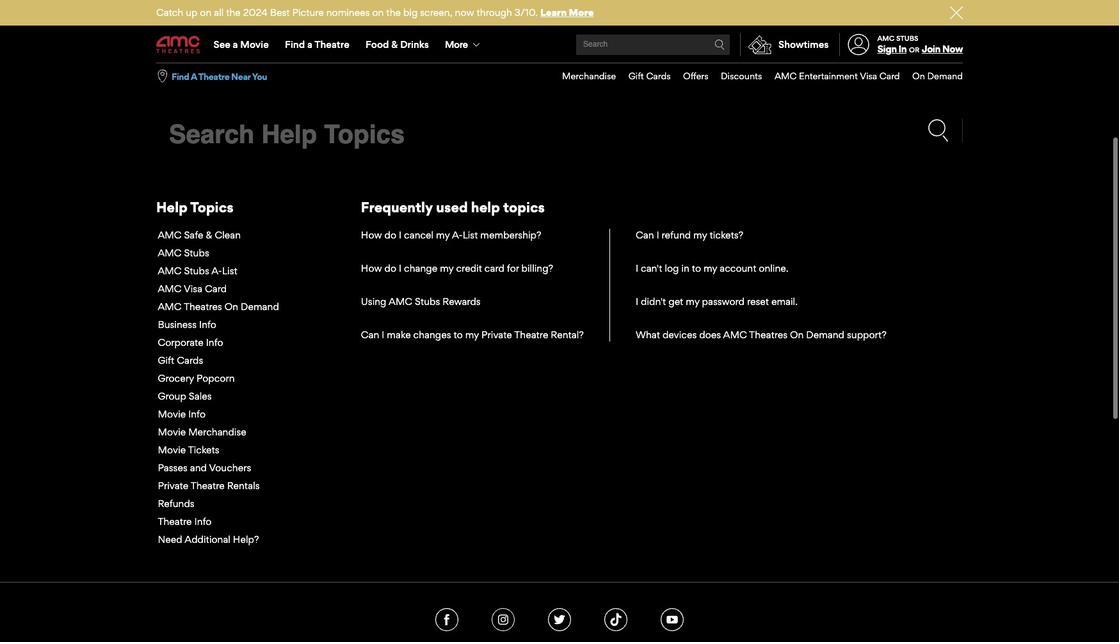 Task type: vqa. For each thing, say whether or not it's contained in the screenshot.
More information about Laser at AMC icon
no



Task type: describe. For each thing, give the bounding box(es) containing it.
gift for gift card balance
[[177, 5, 195, 18]]

safe
[[184, 229, 203, 242]]

2024
[[243, 6, 268, 19]]

3/10.
[[515, 6, 538, 19]]

theatres inside amc safe & clean amc stubs amc stubs a-list amc visa card amc theatres on demand business info corporate info gift cards grocery popcorn group sales movie info movie merchandise movie tickets passes and vouchers private theatre rentals refunds theatre info need additional help?
[[184, 301, 222, 313]]

search the AMC website text field
[[156, 119, 927, 151]]

through
[[477, 6, 512, 19]]

can i make changes to my private theatre rental? link
[[361, 329, 584, 341]]

1 on from the left
[[200, 6, 212, 19]]

in
[[899, 43, 907, 55]]

0 vertical spatial a-
[[452, 229, 463, 242]]

all
[[214, 6, 224, 19]]

popcorn
[[197, 373, 235, 385]]

1 the from the left
[[226, 6, 241, 19]]

2 on from the left
[[372, 6, 384, 19]]

need additional help? link
[[158, 534, 259, 546]]

i left the 'make'
[[382, 329, 385, 341]]

passes and vouchers link
[[158, 462, 251, 475]]

movie down movie info link
[[158, 427, 186, 439]]

join now button
[[922, 43, 963, 55]]

sales
[[189, 391, 212, 403]]

balance
[[222, 5, 259, 18]]

card inside amc safe & clean amc stubs amc stubs a-list amc visa card amc theatres on demand business info corporate info gift cards grocery popcorn group sales movie info movie merchandise movie tickets passes and vouchers private theatre rentals refunds theatre info need additional help?
[[205, 283, 227, 295]]

near
[[231, 71, 251, 82]]

how do i change my credit card for billing? link
[[361, 263, 553, 275]]

on demand
[[913, 71, 963, 81]]

visa inside amc safe & clean amc stubs amc stubs a-list amc visa card amc theatres on demand business info corporate info gift cards grocery popcorn group sales movie info movie merchandise movie tickets passes and vouchers private theatre rentals refunds theatre info need additional help?
[[184, 283, 202, 295]]

find for find a theatre near you
[[172, 71, 189, 82]]

amc tiktok image
[[604, 609, 628, 632]]

sign in button
[[878, 43, 907, 55]]

account
[[720, 263, 757, 275]]

additional
[[185, 534, 230, 546]]

join
[[922, 43, 941, 55]]

movie inside see a movie link
[[240, 38, 269, 51]]

how do i cancel my a-list membership?
[[361, 229, 542, 242]]

password
[[702, 296, 745, 308]]

sign in or join amc stubs element
[[839, 27, 963, 63]]

i left didn't
[[636, 296, 639, 308]]

how do i cancel my a-list membership? link
[[361, 229, 542, 242]]

food
[[366, 38, 389, 51]]

rentals
[[227, 480, 260, 493]]

now
[[455, 6, 474, 19]]

i can't log in to my account online.
[[636, 263, 789, 275]]

business info link
[[158, 319, 216, 331]]

menu containing merchandise
[[550, 63, 963, 90]]

1 horizontal spatial private
[[482, 329, 512, 341]]

rental?
[[551, 329, 584, 341]]

movie tickets link
[[158, 445, 219, 457]]

amc up amc stubs a-list link
[[158, 247, 182, 260]]

do for cancel
[[385, 229, 396, 242]]

entertainment
[[799, 71, 858, 81]]

1 horizontal spatial on
[[790, 329, 804, 341]]

stubs up changes
[[415, 296, 440, 308]]

can i make changes to my private theatre rental?
[[361, 329, 584, 341]]

stubs up amc visa card link
[[184, 265, 209, 277]]

amc down amc stubs link
[[158, 265, 182, 277]]

change
[[404, 263, 438, 275]]

cards inside amc safe & clean amc stubs amc stubs a-list amc visa card amc theatres on demand business info corporate info gift cards grocery popcorn group sales movie info movie merchandise movie tickets passes and vouchers private theatre rentals refunds theatre info need additional help?
[[177, 355, 203, 367]]

info down sales
[[188, 409, 206, 421]]

amc theatre support center in leawood, kansas image
[[0, 0, 1119, 68]]

theatre inside 'button'
[[198, 71, 229, 82]]

didn't
[[641, 296, 666, 308]]

drinks
[[400, 38, 429, 51]]

frequently
[[361, 199, 433, 216]]

see a movie
[[214, 38, 269, 51]]

1 horizontal spatial rewards
[[443, 296, 481, 308]]

what
[[636, 329, 660, 341]]

movie down group
[[158, 409, 186, 421]]

what devices does amc theatres on demand support? link
[[636, 329, 887, 341]]

corporate info link
[[158, 337, 223, 349]]

my right changes
[[465, 329, 479, 341]]

clean
[[215, 229, 241, 242]]

i left can't
[[636, 263, 639, 275]]

amc visa card link
[[158, 283, 227, 295]]

demand inside amc safe & clean amc stubs amc stubs a-list amc visa card amc theatres on demand business info corporate info gift cards grocery popcorn group sales movie info movie merchandise movie tickets passes and vouchers private theatre rentals refunds theatre info need additional help?
[[241, 301, 279, 313]]

business
[[158, 319, 197, 331]]

corporate
[[158, 337, 203, 349]]

how do i change my credit card for billing?
[[361, 263, 553, 275]]

need
[[158, 534, 182, 546]]

find a theatre link
[[277, 27, 358, 63]]

get
[[669, 296, 683, 308]]

gift card balance button
[[156, 0, 279, 27]]

1 vertical spatial card
[[880, 71, 900, 81]]

movie info link
[[158, 409, 206, 421]]

info up additional
[[194, 516, 212, 528]]

topics
[[503, 199, 545, 216]]

using
[[361, 296, 386, 308]]

billing?
[[522, 263, 553, 275]]

theatre info link
[[158, 516, 212, 528]]

can i refund my tickets? link
[[636, 229, 744, 242]]

submit search icon image for search the amc website text field
[[715, 40, 725, 50]]

email.
[[772, 296, 798, 308]]

screen,
[[420, 6, 453, 19]]

showtimes link
[[740, 33, 829, 56]]

can i refund my tickets?
[[636, 229, 744, 242]]

does
[[699, 329, 721, 341]]

1 horizontal spatial list
[[463, 229, 478, 242]]

or
[[909, 46, 920, 55]]

showtimes
[[779, 38, 829, 51]]

you
[[252, 71, 267, 82]]

see a movie link
[[206, 27, 277, 63]]

more inside more "button"
[[445, 38, 468, 51]]

i didn't get my password reset email. link
[[636, 296, 798, 308]]

sign
[[878, 43, 897, 55]]

amc tiktok image
[[604, 609, 628, 632]]

1 vertical spatial theatres
[[749, 329, 788, 341]]

help
[[156, 199, 188, 216]]



Task type: locate. For each thing, give the bounding box(es) containing it.
stubs
[[896, 34, 919, 43], [184, 247, 209, 260], [184, 265, 209, 277], [415, 296, 440, 308]]

best
[[270, 6, 290, 19]]

gift cards link down corporate
[[158, 355, 203, 367]]

0 vertical spatial rewards
[[370, 5, 409, 18]]

1 horizontal spatial visa
[[860, 71, 877, 81]]

a for theatre
[[307, 38, 312, 51]]

do left cancel
[[385, 229, 396, 242]]

1 vertical spatial &
[[206, 229, 212, 242]]

gift for gift cards
[[629, 71, 644, 81]]

& inside amc safe & clean amc stubs amc stubs a-list amc visa card amc theatres on demand business info corporate info gift cards grocery popcorn group sales movie info movie merchandise movie tickets passes and vouchers private theatre rentals refunds theatre info need additional help?
[[206, 229, 212, 242]]

visa down user profile image
[[860, 71, 877, 81]]

1 vertical spatial on
[[225, 301, 238, 313]]

1 vertical spatial to
[[454, 329, 463, 341]]

gift inside menu
[[629, 71, 644, 81]]

amc facebook image
[[435, 609, 458, 632], [435, 609, 458, 632]]

grocery
[[158, 373, 194, 385]]

1 vertical spatial do
[[385, 263, 396, 275]]

learn
[[540, 6, 567, 19]]

list down help
[[463, 229, 478, 242]]

find a theatre near you
[[172, 71, 267, 82]]

frequently used help topics
[[361, 199, 545, 216]]

log
[[665, 263, 679, 275]]

amc right using
[[389, 296, 412, 308]]

1 vertical spatial merchandise
[[188, 427, 246, 439]]

0 horizontal spatial &
[[206, 229, 212, 242]]

1 horizontal spatial a
[[307, 38, 312, 51]]

1 horizontal spatial gift
[[177, 5, 195, 18]]

0 horizontal spatial list
[[222, 265, 237, 277]]

0 horizontal spatial find
[[172, 71, 189, 82]]

0 horizontal spatial can
[[361, 329, 379, 341]]

nominees
[[326, 6, 370, 19]]

2 horizontal spatial gift
[[629, 71, 644, 81]]

gift cards link down search the amc website text field
[[616, 63, 671, 90]]

card
[[197, 5, 220, 18], [880, 71, 900, 81], [205, 283, 227, 295]]

movie down 2024
[[240, 38, 269, 51]]

0 horizontal spatial a-
[[211, 265, 222, 277]]

theatres down amc visa card link
[[184, 301, 222, 313]]

see
[[214, 38, 230, 51]]

theatres
[[184, 301, 222, 313], [749, 329, 788, 341]]

& right food
[[391, 38, 398, 51]]

up
[[186, 6, 198, 19]]

food & drinks
[[366, 38, 429, 51]]

my right cancel
[[436, 229, 450, 242]]

1 vertical spatial demand
[[241, 301, 279, 313]]

the right all
[[226, 6, 241, 19]]

0 vertical spatial submit search icon image
[[715, 40, 725, 50]]

gift inside amc safe & clean amc stubs amc stubs a-list amc visa card amc theatres on demand business info corporate info gift cards grocery popcorn group sales movie info movie merchandise movie tickets passes and vouchers private theatre rentals refunds theatre info need additional help?
[[158, 355, 174, 367]]

amc down showtimes link
[[775, 71, 797, 81]]

stubs inside amc stubs sign in or join now
[[896, 34, 919, 43]]

2 how from the top
[[361, 263, 382, 275]]

refund
[[662, 229, 691, 242]]

1 vertical spatial rewards
[[443, 296, 481, 308]]

1 vertical spatial cards
[[177, 355, 203, 367]]

tickets?
[[710, 229, 744, 242]]

1 horizontal spatial demand
[[806, 329, 845, 341]]

card up amc theatres on demand link
[[205, 283, 227, 295]]

1 horizontal spatial submit search icon image
[[927, 119, 950, 142]]

card left balance
[[197, 5, 220, 18]]

submit search icon image for search the amc website text box
[[927, 119, 950, 142]]

private theatre rentals link
[[158, 480, 260, 493]]

online.
[[759, 263, 789, 275]]

0 horizontal spatial more
[[445, 38, 468, 51]]

card
[[485, 263, 505, 275]]

find down picture
[[285, 38, 305, 51]]

0 horizontal spatial private
[[158, 480, 188, 493]]

a- inside amc safe & clean amc stubs amc stubs a-list amc visa card amc theatres on demand business info corporate info gift cards grocery popcorn group sales movie info movie merchandise movie tickets passes and vouchers private theatre rentals refunds theatre info need additional help?
[[211, 265, 222, 277]]

do
[[385, 229, 396, 242], [385, 263, 396, 275]]

gift card balance
[[177, 5, 259, 18]]

1 horizontal spatial on
[[372, 6, 384, 19]]

the
[[226, 6, 241, 19], [386, 6, 401, 19]]

help topics
[[156, 199, 233, 216]]

visa inside the amc entertainment visa card link
[[860, 71, 877, 81]]

0 vertical spatial demand
[[928, 71, 963, 81]]

the left big
[[386, 6, 401, 19]]

refunds link
[[158, 498, 195, 510]]

1 horizontal spatial theatres
[[749, 329, 788, 341]]

rewards
[[370, 5, 409, 18], [443, 296, 481, 308]]

amc safe & clean amc stubs amc stubs a-list amc visa card amc theatres on demand business info corporate info gift cards grocery popcorn group sales movie info movie merchandise movie tickets passes and vouchers private theatre rentals refunds theatre info need additional help?
[[158, 229, 279, 546]]

and
[[190, 462, 207, 475]]

0 horizontal spatial demand
[[241, 301, 279, 313]]

0 horizontal spatial submit search icon image
[[715, 40, 725, 50]]

& right the safe
[[206, 229, 212, 242]]

can for can i make changes to my private theatre rental?
[[361, 329, 379, 341]]

cancel
[[404, 229, 434, 242]]

devices
[[663, 329, 697, 341]]

find a theatre near you button
[[172, 70, 267, 83]]

my right get
[[686, 296, 700, 308]]

1 vertical spatial menu
[[550, 63, 963, 90]]

a- down frequently used help topics
[[452, 229, 463, 242]]

cards
[[646, 71, 671, 81], [177, 355, 203, 367]]

merchandise down amc theatre support center in leawood, kansas image
[[562, 71, 616, 81]]

rewards up food & drinks
[[370, 5, 409, 18]]

my
[[436, 229, 450, 242], [694, 229, 707, 242], [440, 263, 454, 275], [704, 263, 717, 275], [686, 296, 700, 308], [465, 329, 479, 341]]

amc instagram image
[[492, 609, 515, 632]]

amc youtube image
[[661, 609, 684, 632], [661, 609, 684, 632]]

0 horizontal spatial on
[[225, 301, 238, 313]]

1 horizontal spatial to
[[692, 263, 701, 275]]

0 vertical spatial do
[[385, 229, 396, 242]]

tickets
[[188, 445, 219, 457]]

1 vertical spatial gift cards link
[[158, 355, 203, 367]]

merchandise inside amc safe & clean amc stubs amc stubs a-list amc visa card amc theatres on demand business info corporate info gift cards grocery popcorn group sales movie info movie merchandise movie tickets passes and vouchers private theatre rentals refunds theatre info need additional help?
[[188, 427, 246, 439]]

visa down amc stubs a-list link
[[184, 283, 202, 295]]

1 vertical spatial private
[[158, 480, 188, 493]]

can left the 'make'
[[361, 329, 379, 341]]

0 vertical spatial on
[[913, 71, 925, 81]]

merchandise link
[[550, 63, 616, 90]]

help?
[[233, 534, 259, 546]]

amc stubs link
[[158, 247, 209, 260]]

merchandise
[[562, 71, 616, 81], [188, 427, 246, 439]]

a- up amc visa card link
[[211, 265, 222, 277]]

theatres down the reset
[[749, 329, 788, 341]]

0 horizontal spatial visa
[[184, 283, 202, 295]]

search the AMC website text field
[[581, 40, 715, 50]]

on inside "on demand" link
[[913, 71, 925, 81]]

2 vertical spatial demand
[[806, 329, 845, 341]]

2 vertical spatial on
[[790, 329, 804, 341]]

refunds
[[158, 498, 195, 510]]

i can't log in to my account online. link
[[636, 263, 789, 275]]

1 do from the top
[[385, 229, 396, 242]]

2 do from the top
[[385, 263, 396, 275]]

demand
[[928, 71, 963, 81], [241, 301, 279, 313], [806, 329, 845, 341]]

info down amc theatres on demand link
[[199, 319, 216, 331]]

amc up amc stubs link
[[158, 229, 182, 242]]

how up using
[[361, 263, 382, 275]]

using amc stubs rewards link
[[361, 296, 481, 308]]

movie up passes
[[158, 445, 186, 457]]

to for in
[[692, 263, 701, 275]]

0 vertical spatial merchandise
[[562, 71, 616, 81]]

amc twitter image
[[548, 609, 571, 632], [548, 609, 571, 632]]

to right changes
[[454, 329, 463, 341]]

grocery popcorn link
[[158, 373, 235, 385]]

1 horizontal spatial a-
[[452, 229, 463, 242]]

1 horizontal spatial gift cards link
[[616, 63, 671, 90]]

2 a from the left
[[307, 38, 312, 51]]

find for find a theatre
[[285, 38, 305, 51]]

big
[[403, 6, 418, 19]]

gift left all
[[177, 5, 195, 18]]

0 vertical spatial theatres
[[184, 301, 222, 313]]

merchandise up tickets
[[188, 427, 246, 439]]

theatre left rental?
[[514, 329, 548, 341]]

menu
[[156, 27, 963, 63], [550, 63, 963, 90]]

more right "learn"
[[569, 6, 594, 19]]

2 horizontal spatial demand
[[928, 71, 963, 81]]

0 vertical spatial how
[[361, 229, 382, 242]]

1 horizontal spatial find
[[285, 38, 305, 51]]

user profile image
[[841, 34, 877, 55]]

more button
[[437, 27, 491, 63]]

submit search icon image inside menu
[[715, 40, 725, 50]]

for
[[507, 263, 519, 275]]

2 vertical spatial card
[[205, 283, 227, 295]]

0 vertical spatial can
[[636, 229, 654, 242]]

list down clean
[[222, 265, 237, 277]]

menu containing more
[[156, 27, 963, 63]]

do for change
[[385, 263, 396, 275]]

group sales link
[[158, 391, 212, 403]]

changes
[[413, 329, 451, 341]]

0 horizontal spatial a
[[233, 38, 238, 51]]

gift inside button
[[177, 5, 195, 18]]

on right nominees
[[372, 6, 384, 19]]

theatre right a
[[198, 71, 229, 82]]

stubs up amc stubs a-list link
[[184, 247, 209, 260]]

on down amc visa card link
[[225, 301, 238, 313]]

0 horizontal spatial on
[[200, 6, 212, 19]]

submit search icon image
[[715, 40, 725, 50], [927, 119, 950, 142]]

2 vertical spatial gift
[[158, 355, 174, 367]]

i didn't get my password reset email.
[[636, 296, 798, 308]]

cards down search the amc website text field
[[646, 71, 671, 81]]

0 vertical spatial list
[[463, 229, 478, 242]]

submit search icon image up discounts link
[[715, 40, 725, 50]]

0 vertical spatial find
[[285, 38, 305, 51]]

1 horizontal spatial cards
[[646, 71, 671, 81]]

0 vertical spatial cards
[[646, 71, 671, 81]]

0 horizontal spatial gift
[[158, 355, 174, 367]]

how
[[361, 229, 382, 242], [361, 263, 382, 275]]

can for can i refund my tickets?
[[636, 229, 654, 242]]

how down the frequently
[[361, 229, 382, 242]]

theatre down passes and vouchers link
[[191, 480, 225, 493]]

activate rewards button
[[308, 0, 430, 27]]

help
[[471, 199, 500, 216]]

1 horizontal spatial the
[[386, 6, 401, 19]]

how for how do i change my credit card for billing?
[[361, 263, 382, 275]]

0 horizontal spatial to
[[454, 329, 463, 341]]

menu down "learn"
[[156, 27, 963, 63]]

i left refund
[[657, 229, 659, 242]]

0 vertical spatial gift
[[177, 5, 195, 18]]

1 vertical spatial list
[[222, 265, 237, 277]]

1 horizontal spatial &
[[391, 38, 398, 51]]

on down the email.
[[790, 329, 804, 341]]

0 horizontal spatial rewards
[[370, 5, 409, 18]]

i left cancel
[[399, 229, 402, 242]]

1 vertical spatial more
[[445, 38, 468, 51]]

how for how do i cancel my a-list membership?
[[361, 229, 382, 242]]

& inside menu
[[391, 38, 398, 51]]

my right in
[[704, 263, 717, 275]]

gift down search the amc website text field
[[629, 71, 644, 81]]

showtimes image
[[741, 33, 779, 56]]

amc down amc stubs a-list link
[[158, 283, 182, 295]]

1 vertical spatial gift
[[629, 71, 644, 81]]

1 horizontal spatial can
[[636, 229, 654, 242]]

a right see
[[233, 38, 238, 51]]

1 vertical spatial a-
[[211, 265, 222, 277]]

amc instagram image
[[492, 609, 515, 632]]

1 vertical spatial submit search icon image
[[927, 119, 950, 142]]

to for changes
[[454, 329, 463, 341]]

1 vertical spatial find
[[172, 71, 189, 82]]

submit search icon image down "on demand" link
[[927, 119, 950, 142]]

list
[[463, 229, 478, 242], [222, 265, 237, 277]]

amc right does
[[723, 329, 747, 341]]

0 horizontal spatial gift cards link
[[158, 355, 203, 367]]

0 vertical spatial visa
[[860, 71, 877, 81]]

rewards down how do i change my credit card for billing?
[[443, 296, 481, 308]]

0 vertical spatial card
[[197, 5, 220, 18]]

0 horizontal spatial the
[[226, 6, 241, 19]]

a for movie
[[233, 38, 238, 51]]

to right in
[[692, 263, 701, 275]]

theatre down refunds link
[[158, 516, 192, 528]]

more
[[569, 6, 594, 19], [445, 38, 468, 51]]

0 vertical spatial gift cards link
[[616, 63, 671, 90]]

in
[[682, 263, 690, 275]]

find left a
[[172, 71, 189, 82]]

offers link
[[671, 63, 709, 90]]

0 vertical spatial more
[[569, 6, 594, 19]]

0 vertical spatial menu
[[156, 27, 963, 63]]

make
[[387, 329, 411, 341]]

1 vertical spatial can
[[361, 329, 379, 341]]

0 horizontal spatial merchandise
[[188, 427, 246, 439]]

find
[[285, 38, 305, 51], [172, 71, 189, 82]]

on down or
[[913, 71, 925, 81]]

topics
[[190, 199, 233, 216]]

vouchers
[[209, 462, 251, 475]]

1 how from the top
[[361, 229, 382, 242]]

rewards inside button
[[370, 5, 409, 18]]

food & drinks link
[[358, 27, 437, 63]]

amc entertainment visa card link
[[762, 63, 900, 90]]

1 vertical spatial visa
[[184, 283, 202, 295]]

can left refund
[[636, 229, 654, 242]]

on demand link
[[900, 63, 963, 90]]

movie
[[240, 38, 269, 51], [158, 409, 186, 421], [158, 427, 186, 439], [158, 445, 186, 457]]

i left change
[[399, 263, 402, 275]]

1 vertical spatial how
[[361, 263, 382, 275]]

amc inside amc stubs sign in or join now
[[878, 34, 895, 43]]

more down now
[[445, 38, 468, 51]]

stubs up in
[[896, 34, 919, 43]]

0 vertical spatial &
[[391, 38, 398, 51]]

activate
[[328, 5, 368, 18]]

list inside amc safe & clean amc stubs amc stubs a-list amc visa card amc theatres on demand business info corporate info gift cards grocery popcorn group sales movie info movie merchandise movie tickets passes and vouchers private theatre rentals refunds theatre info need additional help?
[[222, 265, 237, 277]]

a down picture
[[307, 38, 312, 51]]

0 horizontal spatial theatres
[[184, 301, 222, 313]]

discounts
[[721, 71, 762, 81]]

menu down "showtimes" image
[[550, 63, 963, 90]]

0 vertical spatial to
[[692, 263, 701, 275]]

1 horizontal spatial more
[[569, 6, 594, 19]]

1 horizontal spatial merchandise
[[562, 71, 616, 81]]

0 horizontal spatial cards
[[177, 355, 203, 367]]

1 a from the left
[[233, 38, 238, 51]]

cookie consent banner dialog
[[0, 608, 1119, 643]]

passes
[[158, 462, 188, 475]]

used
[[436, 199, 468, 216]]

cards down corporate info link
[[177, 355, 203, 367]]

0 vertical spatial private
[[482, 329, 512, 341]]

amc up the business
[[158, 301, 182, 313]]

theatre down nominees
[[315, 38, 350, 51]]

gift up 'grocery'
[[158, 355, 174, 367]]

do left change
[[385, 263, 396, 275]]

card down "sign in" button
[[880, 71, 900, 81]]

credit
[[456, 263, 482, 275]]

find a theatre
[[285, 38, 350, 51]]

demand inside menu
[[928, 71, 963, 81]]

find inside 'button'
[[172, 71, 189, 82]]

my left credit
[[440, 263, 454, 275]]

private inside amc safe & clean amc stubs amc stubs a-list amc visa card amc theatres on demand business info corporate info gift cards grocery popcorn group sales movie info movie merchandise movie tickets passes and vouchers private theatre rentals refunds theatre info need additional help?
[[158, 480, 188, 493]]

amc up sign at the right top
[[878, 34, 895, 43]]

amc logo image
[[156, 36, 201, 54], [156, 36, 201, 54]]

2 horizontal spatial on
[[913, 71, 925, 81]]

on left all
[[200, 6, 212, 19]]

&
[[391, 38, 398, 51], [206, 229, 212, 242]]

reset
[[747, 296, 769, 308]]

my right refund
[[694, 229, 707, 242]]

on inside amc safe & clean amc stubs amc stubs a-list amc visa card amc theatres on demand business info corporate info gift cards grocery popcorn group sales movie info movie merchandise movie tickets passes and vouchers private theatre rentals refunds theatre info need additional help?
[[225, 301, 238, 313]]

card inside button
[[197, 5, 220, 18]]

info down 'business info' link
[[206, 337, 223, 349]]

2 the from the left
[[386, 6, 401, 19]]



